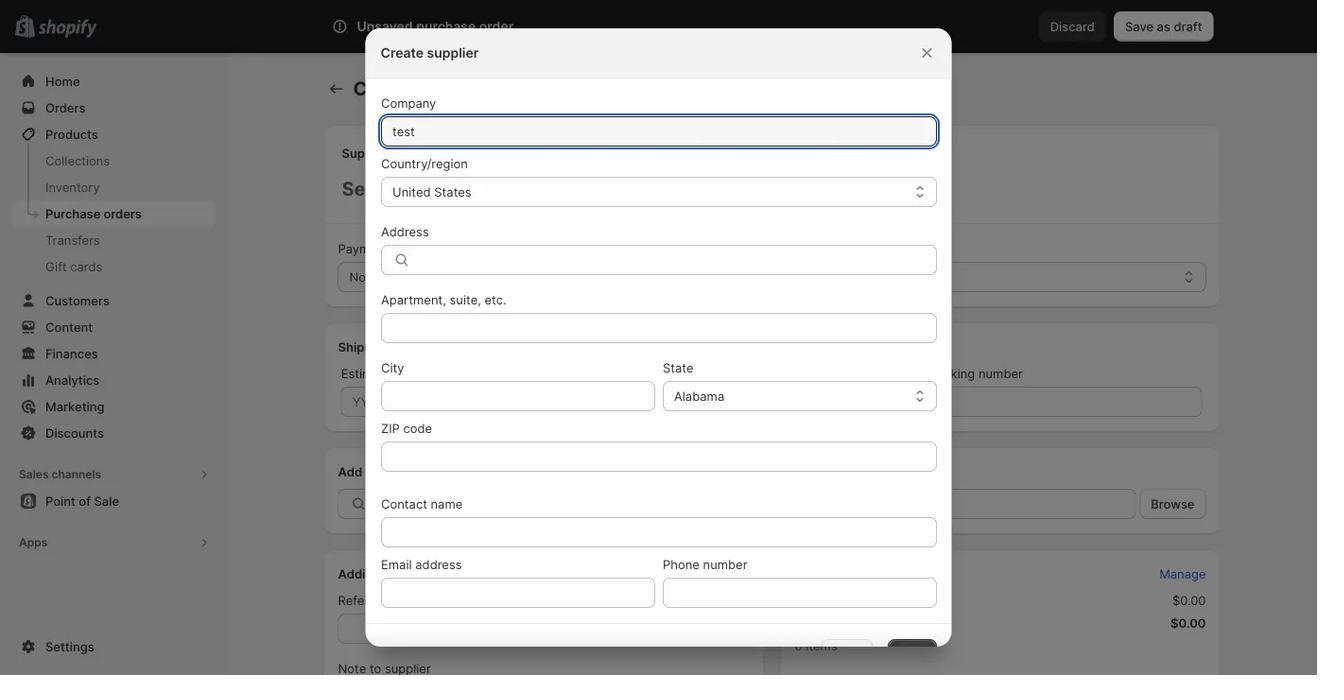 Task type: vqa. For each thing, say whether or not it's contained in the screenshot.
the left ,
no



Task type: describe. For each thing, give the bounding box(es) containing it.
additional
[[338, 566, 398, 581]]

discounts
[[45, 425, 104, 440]]

(optional)
[[429, 241, 484, 256]]

shipment
[[338, 339, 395, 354]]

estimated arrival
[[341, 366, 438, 381]]

orders
[[103, 206, 142, 221]]

phone number
[[662, 557, 747, 572]]

apartment, suite, etc.
[[381, 292, 506, 307]]

address
[[381, 224, 428, 239]]

apps
[[19, 536, 48, 549]]

city
[[381, 360, 404, 375]]

⌘
[[902, 19, 913, 34]]

order for unsaved purchase order
[[479, 18, 514, 35]]

payment
[[338, 241, 389, 256]]

purchase orders
[[45, 206, 142, 221]]

settings
[[45, 639, 94, 654]]

browse button
[[1140, 489, 1206, 519]]

details for shipment details
[[398, 339, 438, 354]]

contact
[[381, 496, 427, 511]]

transfers link
[[11, 227, 216, 253]]

us dollars (usd)
[[787, 269, 884, 284]]

tracking
[[925, 366, 975, 381]]

(usd)
[[850, 269, 884, 284]]

taxes (included)
[[795, 593, 891, 607]]

gift
[[45, 259, 67, 274]]

shipping
[[633, 366, 684, 381]]

subtotal
[[795, 615, 845, 630]]

save button
[[887, 639, 936, 666]]

united
[[392, 184, 430, 199]]

shipping carrier
[[633, 366, 725, 381]]

discounts link
[[11, 420, 216, 446]]

arrival
[[402, 366, 438, 381]]

Phone number text field
[[662, 578, 936, 608]]

purchase orders link
[[11, 200, 216, 227]]

company
[[381, 95, 436, 110]]

draft
[[1174, 19, 1202, 34]]

cost summary
[[795, 566, 881, 581]]

inventory link
[[11, 174, 216, 200]]

home
[[45, 74, 80, 88]]

done button
[[821, 639, 872, 666]]

channels
[[52, 468, 101, 481]]

$0.00 for subtotal
[[1170, 615, 1206, 630]]

phone
[[662, 557, 699, 572]]

save as draft button
[[1114, 11, 1213, 42]]

terms
[[392, 241, 426, 256]]

0
[[795, 638, 802, 653]]

dollars
[[807, 269, 846, 284]]

united states
[[392, 184, 471, 199]]

sales
[[19, 468, 49, 481]]

create supplier dialog
[[0, 28, 1317, 675]]

states
[[434, 184, 471, 199]]

Company text field
[[381, 116, 936, 147]]

sales channels button
[[11, 461, 216, 488]]

carrier
[[687, 366, 725, 381]]

City text field
[[381, 381, 655, 411]]

gift cards link
[[11, 253, 216, 280]]

products link
[[11, 121, 216, 147]]

save for save
[[899, 645, 925, 659]]

number for phone number
[[702, 557, 747, 572]]

shopify image
[[38, 19, 97, 38]]

address
[[415, 557, 461, 572]]

details for additional details
[[402, 566, 441, 581]]

zip
[[381, 421, 399, 435]]

unsaved purchase order
[[357, 18, 514, 35]]

apps button
[[11, 529, 216, 556]]

email address
[[381, 557, 461, 572]]

gift cards
[[45, 259, 102, 274]]

discard
[[1050, 19, 1095, 34]]

create for create supplier
[[381, 45, 424, 61]]

purchase
[[45, 206, 100, 221]]



Task type: locate. For each thing, give the bounding box(es) containing it.
create
[[381, 45, 424, 61], [353, 77, 415, 100]]

1 horizontal spatial save
[[1125, 19, 1154, 34]]

collections
[[45, 153, 110, 168]]

etc.
[[484, 292, 506, 307]]

supplier
[[427, 45, 479, 61]]

search
[[415, 19, 455, 34]]

supplier for supplier
[[342, 146, 391, 160]]

us
[[787, 269, 804, 284]]

details
[[398, 339, 438, 354], [402, 566, 441, 581]]

create down unsaved
[[381, 45, 424, 61]]

0 vertical spatial order
[[479, 18, 514, 35]]

payment terms (optional)
[[338, 241, 484, 256]]

shipment details
[[338, 339, 438, 354]]

1 vertical spatial order
[[511, 77, 561, 100]]

reference number
[[338, 593, 445, 607]]

create inside dialog
[[381, 45, 424, 61]]

1 vertical spatial create
[[353, 77, 415, 100]]

2 vertical spatial number
[[400, 593, 445, 607]]

Contact name text field
[[381, 517, 936, 547]]

number
[[978, 366, 1023, 381], [702, 557, 747, 572], [400, 593, 445, 607]]

done
[[832, 645, 861, 659]]

save left 'as'
[[1125, 19, 1154, 34]]

0 horizontal spatial number
[[400, 593, 445, 607]]

state
[[662, 360, 693, 375]]

cost
[[795, 566, 823, 581]]

1 vertical spatial number
[[702, 557, 747, 572]]

summary
[[826, 566, 881, 581]]

number right the tracking
[[978, 366, 1023, 381]]

contact name
[[381, 496, 462, 511]]

0 vertical spatial save
[[1125, 19, 1154, 34]]

0 vertical spatial supplier
[[342, 146, 391, 160]]

supplier up us
[[776, 241, 823, 256]]

save for save as draft
[[1125, 19, 1154, 34]]

1 horizontal spatial supplier
[[776, 241, 823, 256]]

1 horizontal spatial number
[[702, 557, 747, 572]]

1 vertical spatial supplier
[[776, 241, 823, 256]]

currency
[[827, 241, 878, 256]]

add
[[338, 464, 362, 479]]

1 vertical spatial details
[[402, 566, 441, 581]]

sales channels
[[19, 468, 101, 481]]

supplier down company at the top of the page
[[342, 146, 391, 160]]

supplier
[[342, 146, 391, 160], [776, 241, 823, 256]]

0 horizontal spatial save
[[899, 645, 925, 659]]

supplier for supplier currency
[[776, 241, 823, 256]]

purchase up "supplier"
[[416, 18, 476, 35]]

supplier currency
[[776, 241, 878, 256]]

additional details
[[338, 566, 441, 581]]

discard link
[[1039, 11, 1106, 42]]

details up reference number
[[402, 566, 441, 581]]

alabama
[[674, 389, 724, 403]]

Apartment, suite, etc. text field
[[381, 313, 936, 343]]

purchase for unsaved
[[416, 18, 476, 35]]

1 vertical spatial $0.00
[[1170, 615, 1206, 630]]

number for tracking number
[[978, 366, 1023, 381]]

manage
[[1159, 566, 1206, 581]]

0 vertical spatial $0.00
[[1172, 593, 1206, 607]]

0 vertical spatial create
[[381, 45, 424, 61]]

unsaved
[[357, 18, 413, 35]]

number right phone
[[702, 557, 747, 572]]

home link
[[11, 68, 216, 95]]

(included)
[[832, 593, 891, 607]]

estimated
[[341, 366, 399, 381]]

purchase
[[416, 18, 476, 35], [420, 77, 507, 100]]

$0.00
[[1172, 593, 1206, 607], [1170, 615, 1206, 630]]

manage button
[[1148, 561, 1217, 587]]

save right done
[[899, 645, 925, 659]]

tracking number
[[925, 366, 1023, 381]]

country/region
[[381, 156, 467, 171]]

create for create purchase order
[[353, 77, 415, 100]]

destination
[[792, 146, 860, 160]]

products
[[45, 127, 98, 141]]

code
[[403, 421, 432, 435]]

details up arrival
[[398, 339, 438, 354]]

cards
[[70, 259, 102, 274]]

products
[[365, 464, 419, 479]]

zip code
[[381, 421, 432, 435]]

email
[[381, 557, 411, 572]]

browse
[[1151, 496, 1195, 511]]

number down email address
[[400, 593, 445, 607]]

reference
[[338, 593, 397, 607]]

0 horizontal spatial supplier
[[342, 146, 391, 160]]

save inside button
[[899, 645, 925, 659]]

add products
[[338, 464, 419, 479]]

0 items
[[795, 638, 837, 653]]

as
[[1157, 19, 1170, 34]]

⌘ k
[[902, 19, 925, 34]]

Address text field
[[418, 245, 936, 275]]

inventory
[[45, 180, 100, 194]]

purchase down "supplier"
[[420, 77, 507, 100]]

transfers
[[45, 233, 100, 247]]

settings link
[[11, 633, 216, 660]]

1 vertical spatial purchase
[[420, 77, 507, 100]]

Email address text field
[[381, 578, 655, 608]]

suite,
[[449, 292, 481, 307]]

0 vertical spatial number
[[978, 366, 1023, 381]]

0 vertical spatial details
[[398, 339, 438, 354]]

collections link
[[11, 147, 216, 174]]

ZIP code text field
[[381, 442, 936, 472]]

name
[[430, 496, 462, 511]]

0 vertical spatial purchase
[[416, 18, 476, 35]]

save inside button
[[1125, 19, 1154, 34]]

save as draft
[[1125, 19, 1202, 34]]

order for create purchase order
[[511, 77, 561, 100]]

order
[[479, 18, 514, 35], [511, 77, 561, 100]]

create down create supplier
[[353, 77, 415, 100]]

k
[[917, 19, 925, 34]]

create supplier
[[381, 45, 479, 61]]

number for reference number
[[400, 593, 445, 607]]

purchase for create
[[420, 77, 507, 100]]

1 vertical spatial save
[[899, 645, 925, 659]]

items
[[806, 638, 837, 653]]

apartment,
[[381, 292, 446, 307]]

taxes
[[795, 593, 829, 607]]

number inside create supplier dialog
[[702, 557, 747, 572]]

$0.00 for taxes
[[1172, 593, 1206, 607]]

2 horizontal spatial number
[[978, 366, 1023, 381]]



